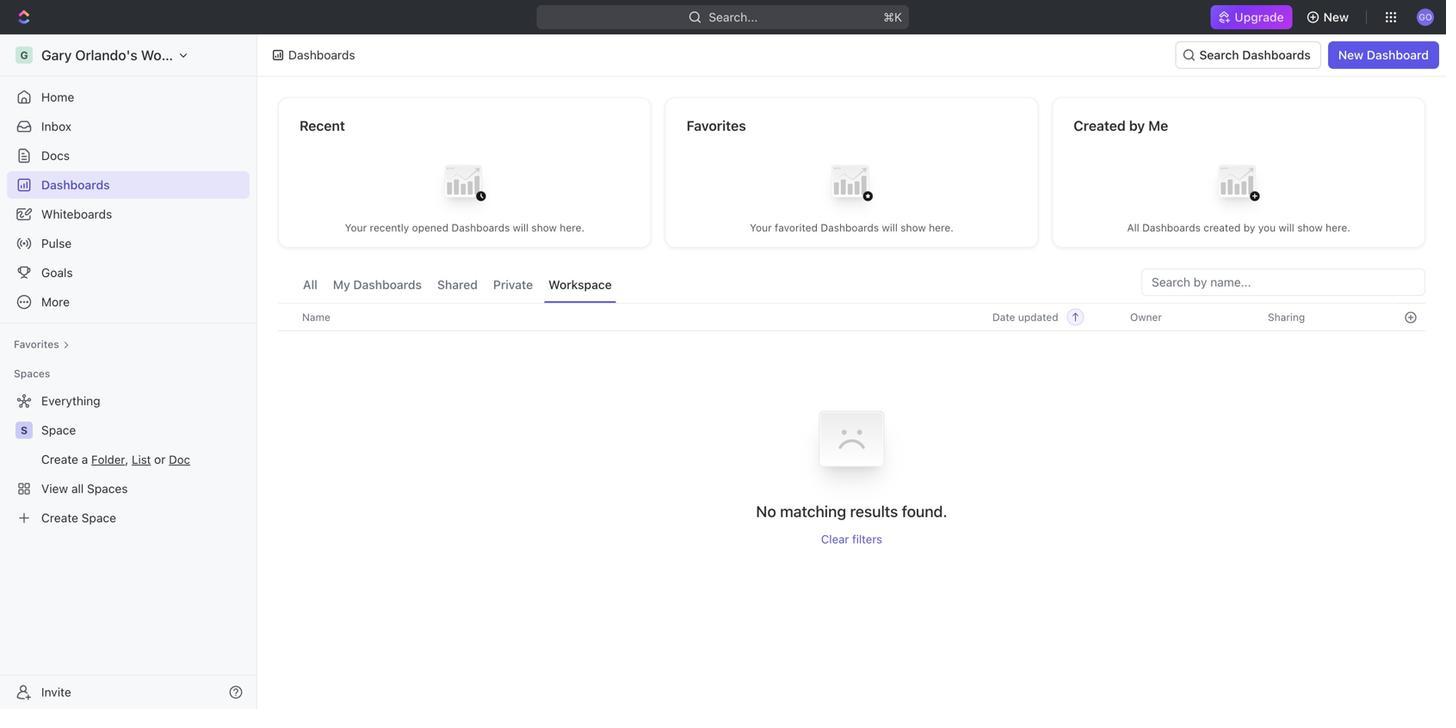 Task type: locate. For each thing, give the bounding box(es) containing it.
create
[[41, 453, 78, 467], [41, 511, 78, 525]]

spaces
[[14, 368, 50, 380], [87, 482, 128, 496]]

Search by name... text field
[[1152, 270, 1416, 295]]

⌘k
[[884, 10, 903, 24]]

new dashboard button
[[1329, 41, 1440, 69]]

create a folder , list or doc
[[41, 453, 190, 467]]

create left a
[[41, 453, 78, 467]]

you
[[1259, 222, 1276, 234]]

more button
[[7, 289, 250, 316]]

1 horizontal spatial workspace
[[549, 278, 612, 292]]

view all spaces
[[41, 482, 128, 496]]

all for all dashboards created by you will show here.
[[1128, 222, 1140, 234]]

0 horizontal spatial favorites
[[14, 338, 59, 351]]

new up new dashboard
[[1324, 10, 1350, 24]]

shared button
[[433, 269, 482, 303]]

0 vertical spatial spaces
[[14, 368, 50, 380]]

doc button
[[169, 453, 190, 467]]

upgrade
[[1235, 10, 1285, 24]]

view
[[41, 482, 68, 496]]

a
[[82, 453, 88, 467]]

1 vertical spatial spaces
[[87, 482, 128, 496]]

workspace inside workspace button
[[549, 278, 612, 292]]

0 vertical spatial by
[[1130, 118, 1146, 134]]

doc
[[169, 453, 190, 467]]

dashboards link
[[7, 171, 250, 199]]

everything link
[[7, 388, 246, 415]]

0 horizontal spatial all
[[303, 278, 318, 292]]

no matching results found. row
[[278, 388, 1426, 547]]

0 horizontal spatial your
[[345, 222, 367, 234]]

by
[[1130, 118, 1146, 134], [1244, 222, 1256, 234]]

recently
[[370, 222, 409, 234]]

0 horizontal spatial will
[[513, 222, 529, 234]]

your for recent
[[345, 222, 367, 234]]

your for favorites
[[750, 222, 772, 234]]

goals link
[[7, 259, 250, 287]]

new inside new dashboard "button"
[[1339, 48, 1364, 62]]

0 vertical spatial create
[[41, 453, 78, 467]]

docs link
[[7, 142, 250, 170]]

1 vertical spatial all
[[303, 278, 318, 292]]

workspace up home link on the top
[[141, 47, 212, 63]]

tree
[[7, 388, 250, 532]]

orlando's
[[75, 47, 138, 63]]

new
[[1324, 10, 1350, 24], [1339, 48, 1364, 62]]

search dashboards button
[[1176, 41, 1322, 69]]

g
[[20, 49, 28, 61]]

no created by me dashboards image
[[1205, 152, 1274, 221]]

no data image
[[800, 388, 904, 502]]

0 horizontal spatial show
[[532, 222, 557, 234]]

new for new
[[1324, 10, 1350, 24]]

dashboards inside 'link'
[[41, 178, 110, 192]]

dashboards down upgrade
[[1243, 48, 1311, 62]]

owner
[[1131, 311, 1163, 323]]

1 show from the left
[[532, 222, 557, 234]]

1 horizontal spatial space
[[82, 511, 116, 525]]

0 horizontal spatial spaces
[[14, 368, 50, 380]]

create inside 'link'
[[41, 511, 78, 525]]

1 horizontal spatial favorites
[[687, 118, 746, 134]]

1 vertical spatial create
[[41, 511, 78, 525]]

new down new button
[[1339, 48, 1364, 62]]

whiteboards
[[41, 207, 112, 221]]

private
[[493, 278, 533, 292]]

2 here. from the left
[[929, 222, 954, 234]]

dashboards up the whiteboards
[[41, 178, 110, 192]]

space down everything
[[41, 423, 76, 437]]

1 horizontal spatial by
[[1244, 222, 1256, 234]]

will
[[513, 222, 529, 234], [882, 222, 898, 234], [1279, 222, 1295, 234]]

1 horizontal spatial your
[[750, 222, 772, 234]]

home link
[[7, 84, 250, 111]]

1 vertical spatial favorites
[[14, 338, 59, 351]]

1 your from the left
[[345, 222, 367, 234]]

1 vertical spatial space
[[82, 511, 116, 525]]

0 horizontal spatial workspace
[[141, 47, 212, 63]]

here.
[[560, 222, 585, 234], [929, 222, 954, 234], [1326, 222, 1351, 234]]

tab list
[[299, 269, 616, 303]]

show
[[532, 222, 557, 234], [901, 222, 926, 234], [1298, 222, 1323, 234]]

your left recently
[[345, 222, 367, 234]]

row containing name
[[278, 303, 1426, 332]]

1 horizontal spatial all
[[1128, 222, 1140, 234]]

by left you
[[1244, 222, 1256, 234]]

1 vertical spatial workspace
[[549, 278, 612, 292]]

1 horizontal spatial spaces
[[87, 482, 128, 496]]

0 horizontal spatial here.
[[560, 222, 585, 234]]

tree containing everything
[[7, 388, 250, 532]]

favorites
[[687, 118, 746, 134], [14, 338, 59, 351]]

tab list containing all
[[299, 269, 616, 303]]

1 will from the left
[[513, 222, 529, 234]]

your recently opened dashboards will show here.
[[345, 222, 585, 234]]

spaces down folder at the bottom left
[[87, 482, 128, 496]]

1 horizontal spatial show
[[901, 222, 926, 234]]

opened
[[412, 222, 449, 234]]

workspace
[[141, 47, 212, 63], [549, 278, 612, 292]]

0 vertical spatial workspace
[[141, 47, 212, 63]]

or
[[154, 453, 166, 467]]

create down view
[[41, 511, 78, 525]]

all
[[1128, 222, 1140, 234], [303, 278, 318, 292]]

1 create from the top
[[41, 453, 78, 467]]

2 horizontal spatial will
[[1279, 222, 1295, 234]]

2 horizontal spatial show
[[1298, 222, 1323, 234]]

updated
[[1019, 311, 1059, 323]]

tree inside sidebar navigation
[[7, 388, 250, 532]]

upgrade link
[[1211, 5, 1293, 29]]

pulse
[[41, 236, 72, 251]]

all
[[71, 482, 84, 496]]

no
[[756, 503, 777, 521]]

clear filters
[[821, 533, 883, 547]]

matching
[[780, 503, 847, 521]]

by left me
[[1130, 118, 1146, 134]]

your
[[345, 222, 367, 234], [750, 222, 772, 234]]

will down no favorited dashboards "image"
[[882, 222, 898, 234]]

will up private
[[513, 222, 529, 234]]

0 vertical spatial new
[[1324, 10, 1350, 24]]

2 your from the left
[[750, 222, 772, 234]]

2 horizontal spatial here.
[[1326, 222, 1351, 234]]

goals
[[41, 266, 73, 280]]

will right you
[[1279, 222, 1295, 234]]

0 vertical spatial space
[[41, 423, 76, 437]]

0 horizontal spatial space
[[41, 423, 76, 437]]

space
[[41, 423, 76, 437], [82, 511, 116, 525]]

go button
[[1412, 3, 1440, 31]]

inbox
[[41, 119, 72, 133]]

spaces down favorites button
[[14, 368, 50, 380]]

0 vertical spatial all
[[1128, 222, 1140, 234]]

your left 'favorited' at the top right
[[750, 222, 772, 234]]

view all spaces link
[[7, 475, 246, 503]]

1 horizontal spatial here.
[[929, 222, 954, 234]]

new for new dashboard
[[1339, 48, 1364, 62]]

1 horizontal spatial will
[[882, 222, 898, 234]]

dashboards
[[289, 48, 355, 62], [1243, 48, 1311, 62], [41, 178, 110, 192], [452, 222, 510, 234], [821, 222, 879, 234], [1143, 222, 1201, 234], [353, 278, 422, 292]]

1 vertical spatial new
[[1339, 48, 1364, 62]]

3 will from the left
[[1279, 222, 1295, 234]]

all button
[[299, 269, 322, 303]]

2 show from the left
[[901, 222, 926, 234]]

dashboards right "my" in the top of the page
[[353, 278, 422, 292]]

favorited
[[775, 222, 818, 234]]

dashboard
[[1367, 48, 1430, 62]]

whiteboards link
[[7, 201, 250, 228]]

spaces inside view all spaces link
[[87, 482, 128, 496]]

date updated
[[993, 311, 1059, 323]]

more
[[41, 295, 70, 309]]

all inside button
[[303, 278, 318, 292]]

list
[[132, 453, 151, 467]]

go
[[1420, 12, 1433, 22]]

workspace right private
[[549, 278, 612, 292]]

2 create from the top
[[41, 511, 78, 525]]

found.
[[902, 503, 948, 521]]

results
[[850, 503, 899, 521]]

no recent dashboards image
[[430, 152, 499, 221]]

row
[[278, 303, 1426, 332]]

space down view all spaces
[[82, 511, 116, 525]]

all dashboards created by you will show here.
[[1128, 222, 1351, 234]]

new inside new button
[[1324, 10, 1350, 24]]



Task type: describe. For each thing, give the bounding box(es) containing it.
create space
[[41, 511, 116, 525]]

dashboards down no recent dashboards image on the left of the page
[[452, 222, 510, 234]]

favorites button
[[7, 334, 76, 355]]

gary
[[41, 47, 72, 63]]

your favorited dashboards will show here.
[[750, 222, 954, 234]]

1 vertical spatial by
[[1244, 222, 1256, 234]]

created
[[1074, 118, 1126, 134]]

docs
[[41, 149, 70, 163]]

no matching results found. table
[[278, 303, 1426, 547]]

created by me
[[1074, 118, 1169, 134]]

pulse link
[[7, 230, 250, 258]]

create space link
[[7, 505, 246, 532]]

invite
[[41, 686, 71, 700]]

inbox link
[[7, 113, 250, 140]]

my dashboards
[[333, 278, 422, 292]]

created
[[1204, 222, 1241, 234]]

recent
[[300, 118, 345, 134]]

s
[[21, 425, 28, 437]]

create for create space
[[41, 511, 78, 525]]

space, , element
[[16, 422, 33, 439]]

clear filters button
[[821, 533, 883, 547]]

my
[[333, 278, 350, 292]]

search...
[[709, 10, 758, 24]]

0 vertical spatial favorites
[[687, 118, 746, 134]]

search dashboards
[[1200, 48, 1311, 62]]

no matching results found.
[[756, 503, 948, 521]]

name
[[302, 311, 331, 323]]

list button
[[132, 453, 151, 467]]

private button
[[489, 269, 538, 303]]

date
[[993, 311, 1016, 323]]

2 will from the left
[[882, 222, 898, 234]]

space link
[[41, 417, 246, 444]]

me
[[1149, 118, 1169, 134]]

dashboards left the created
[[1143, 222, 1201, 234]]

workspace inside sidebar navigation
[[141, 47, 212, 63]]

3 show from the left
[[1298, 222, 1323, 234]]

home
[[41, 90, 74, 104]]

1 here. from the left
[[560, 222, 585, 234]]

create for create a folder , list or doc
[[41, 453, 78, 467]]

dashboards down no favorited dashboards "image"
[[821, 222, 879, 234]]

sidebar navigation
[[0, 34, 261, 710]]

clear
[[821, 533, 849, 547]]

everything
[[41, 394, 100, 408]]

gary orlando's workspace, , element
[[16, 47, 33, 64]]

filters
[[853, 533, 883, 547]]

new dashboard
[[1339, 48, 1430, 62]]

,
[[125, 453, 129, 467]]

no favorited dashboards image
[[818, 152, 887, 221]]

0 horizontal spatial by
[[1130, 118, 1146, 134]]

new button
[[1300, 3, 1360, 31]]

my dashboards button
[[329, 269, 426, 303]]

gary orlando's workspace
[[41, 47, 212, 63]]

folder
[[91, 453, 125, 467]]

favorites inside button
[[14, 338, 59, 351]]

space inside 'link'
[[82, 511, 116, 525]]

all for all
[[303, 278, 318, 292]]

dashboards inside button
[[353, 278, 422, 292]]

3 here. from the left
[[1326, 222, 1351, 234]]

workspace button
[[544, 269, 616, 303]]

dashboards inside button
[[1243, 48, 1311, 62]]

search
[[1200, 48, 1240, 62]]

shared
[[438, 278, 478, 292]]

date updated button
[[983, 304, 1085, 331]]

sharing
[[1269, 311, 1306, 323]]

dashboards up the "recent"
[[289, 48, 355, 62]]

folder button
[[91, 453, 125, 467]]



Task type: vqa. For each thing, say whether or not it's contained in the screenshot.
Search Dashboards
yes



